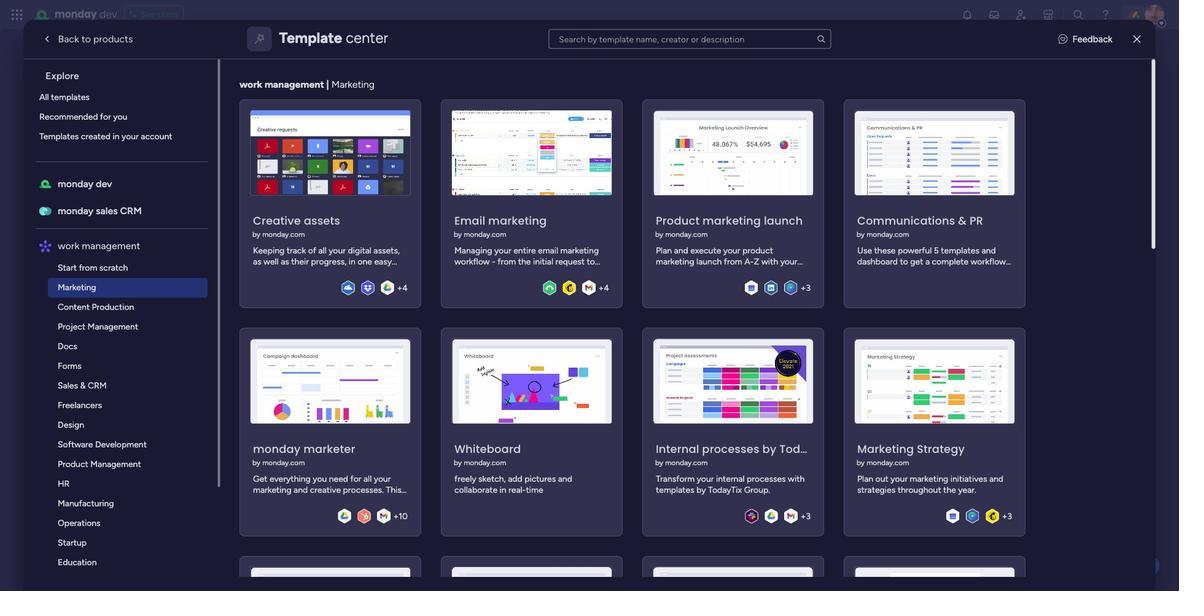 Task type: locate. For each thing, give the bounding box(es) containing it.
work for work management
[[58, 240, 80, 251]]

+ for email marketing
[[599, 283, 604, 293]]

0 vertical spatial dev
[[99, 7, 117, 22]]

to left the get
[[901, 257, 909, 267]]

marketing inside email marketing by monday.com
[[489, 213, 547, 228]]

4 for assets
[[403, 283, 408, 293]]

your down you
[[122, 131, 139, 141]]

management down production at the left bottom of page
[[88, 321, 139, 332]]

1 vertical spatial management
[[91, 459, 141, 469]]

4
[[403, 283, 408, 293], [604, 283, 610, 293]]

0 vertical spatial templates
[[51, 92, 90, 102]]

and up workflow
[[982, 245, 996, 256]]

2 horizontal spatial templates
[[942, 245, 980, 256]]

1 horizontal spatial product
[[656, 213, 700, 228]]

1 vertical spatial monday dev
[[58, 178, 112, 189]]

templates
[[40, 131, 79, 141]]

+ for product marketing launch
[[801, 283, 807, 293]]

complete
[[933, 257, 969, 267]]

marketing up out
[[858, 441, 915, 457]]

todaytix up with
[[780, 441, 830, 457]]

1 vertical spatial in
[[500, 485, 507, 496]]

monday inside 'monday marketer by monday.com'
[[253, 441, 301, 457]]

templates inside explore element
[[51, 92, 90, 102]]

marketing inside work management templates element
[[58, 282, 96, 292]]

select product image
[[11, 9, 23, 21]]

2 vertical spatial templates
[[656, 485, 695, 496]]

startup
[[58, 538, 87, 548]]

monday.com inside 'monday marketer by monday.com'
[[263, 459, 305, 467]]

marketing up 'content'
[[58, 282, 96, 292]]

product inside product marketing launch by monday.com
[[656, 213, 700, 228]]

1 4 from the left
[[403, 283, 408, 293]]

internal
[[656, 441, 700, 457]]

0 horizontal spatial to
[[82, 33, 91, 45]]

todaytix inside transform your internal processes with templates by todaytix group.
[[709, 485, 743, 496]]

0 vertical spatial &
[[959, 213, 967, 228]]

marketing for marketing
[[58, 282, 96, 292]]

0 vertical spatial management
[[265, 78, 325, 90]]

1 vertical spatial work
[[58, 240, 80, 251]]

design
[[58, 420, 84, 430]]

+ 3 for marketing strategy
[[1003, 511, 1013, 522]]

by inside 'monday marketer by monday.com'
[[253, 459, 261, 467]]

0 horizontal spatial in
[[113, 131, 120, 141]]

help image
[[1100, 9, 1112, 21]]

0 horizontal spatial templates
[[51, 92, 90, 102]]

whiteboard by monday.com
[[454, 441, 521, 467]]

crm up freelancers
[[88, 380, 107, 391]]

by inside transform your internal processes with templates by todaytix group.
[[697, 485, 706, 496]]

james peterson image
[[1145, 5, 1165, 25]]

see plans button
[[124, 6, 184, 24]]

in inside freely sketch, add pictures and collaborate in real-time
[[500, 485, 507, 496]]

0 vertical spatial product
[[656, 213, 700, 228]]

and right initiatives
[[990, 474, 1004, 484]]

1 horizontal spatial marketing
[[703, 213, 761, 228]]

in
[[113, 131, 120, 141], [500, 485, 507, 496]]

1 vertical spatial crm
[[88, 380, 107, 391]]

todaytix down internal
[[709, 485, 743, 496]]

product
[[656, 213, 700, 228], [58, 459, 89, 469]]

1 horizontal spatial crm
[[120, 205, 142, 216]]

& for sales
[[80, 380, 86, 391]]

pr
[[970, 213, 984, 228]]

monday dev
[[55, 7, 117, 22], [58, 178, 112, 189]]

whiteboard
[[455, 441, 521, 457]]

2 + 4 from the left
[[599, 283, 610, 293]]

&
[[959, 213, 967, 228], [80, 380, 86, 391]]

dev up products
[[99, 7, 117, 22]]

marketing inside product marketing launch by monday.com
[[703, 213, 761, 228]]

relations
[[899, 268, 932, 278]]

2 4 from the left
[[604, 283, 610, 293]]

0 vertical spatial todaytix
[[780, 441, 830, 457]]

monday.com inside internal processes by todaytix group by monday.com
[[666, 459, 708, 467]]

collaborate
[[455, 485, 498, 496]]

2 vertical spatial marketing
[[858, 441, 915, 457]]

1 horizontal spatial in
[[500, 485, 507, 496]]

management for work management
[[82, 240, 141, 251]]

and right pictures
[[558, 474, 573, 484]]

work inside list box
[[58, 240, 80, 251]]

templates up complete
[[942, 245, 980, 256]]

by inside creative assets by monday.com
[[253, 230, 261, 239]]

to right back at the top of the page
[[82, 33, 91, 45]]

1 horizontal spatial 4
[[604, 283, 610, 293]]

by inside product marketing launch by monday.com
[[656, 230, 664, 239]]

and
[[982, 245, 996, 256], [558, 474, 573, 484], [990, 474, 1004, 484]]

created
[[81, 131, 111, 141]]

0 horizontal spatial marketing
[[489, 213, 547, 228]]

these
[[875, 245, 896, 256]]

forms
[[58, 361, 82, 371]]

product for management
[[58, 459, 89, 469]]

dev up sales
[[96, 178, 112, 189]]

0 horizontal spatial marketing
[[58, 282, 96, 292]]

management left "|"
[[265, 78, 325, 90]]

internal processes by todaytix group by monday.com
[[656, 441, 868, 467]]

3 for internal processes by todaytix group
[[807, 511, 811, 522]]

0 horizontal spatial management
[[82, 240, 141, 251]]

1 vertical spatial product
[[58, 459, 89, 469]]

1 horizontal spatial &
[[959, 213, 967, 228]]

templates created in your account
[[40, 131, 173, 141]]

recommended for you
[[40, 111, 128, 122]]

templates down transform
[[656, 485, 695, 496]]

your inside plan out your marketing initiatives and strategies throughout the year.
[[891, 474, 908, 484]]

0 vertical spatial management
[[88, 321, 139, 332]]

launch
[[764, 213, 803, 228]]

2 horizontal spatial your
[[891, 474, 908, 484]]

1 horizontal spatial todaytix
[[780, 441, 830, 457]]

your inside explore element
[[122, 131, 139, 141]]

your left internal
[[697, 474, 714, 484]]

1 horizontal spatial management
[[265, 78, 325, 90]]

crm right sales
[[120, 205, 142, 216]]

and inside plan out your marketing initiatives and strategies throughout the year.
[[990, 474, 1004, 484]]

todaytix inside internal processes by todaytix group by monday.com
[[780, 441, 830, 457]]

1 vertical spatial todaytix
[[709, 485, 743, 496]]

team
[[934, 268, 954, 278]]

templates
[[51, 92, 90, 102], [942, 245, 980, 256], [656, 485, 695, 496]]

your right out
[[891, 474, 908, 484]]

crm
[[120, 205, 142, 216], [88, 380, 107, 391]]

by inside communications & pr by monday.com
[[857, 230, 865, 239]]

work
[[240, 78, 263, 90], [58, 240, 80, 251]]

monday dev up back to products button
[[55, 7, 117, 22]]

2 horizontal spatial to
[[997, 268, 1005, 278]]

& right sales
[[80, 380, 86, 391]]

hr
[[58, 479, 70, 489]]

work for work management | marketing
[[240, 78, 263, 90]]

+
[[397, 283, 403, 293], [599, 283, 604, 293], [801, 283, 807, 293], [394, 511, 399, 522], [801, 511, 807, 522], [1003, 511, 1008, 522]]

None search field
[[549, 29, 831, 49]]

1 horizontal spatial work
[[240, 78, 263, 90]]

0 vertical spatial work
[[240, 78, 263, 90]]

monday left marketer
[[253, 441, 301, 457]]

feedback
[[1073, 33, 1113, 44]]

to inside button
[[82, 33, 91, 45]]

0 horizontal spatial &
[[80, 380, 86, 391]]

use these powerful 5 templates and dashboard to get a complete workflow any public relations team can utilize to stay on top of their work.
[[858, 245, 1007, 289]]

processes
[[703, 441, 760, 457], [747, 474, 786, 484]]

all
[[40, 92, 49, 102]]

management up scratch
[[82, 240, 141, 251]]

assets
[[304, 213, 341, 228]]

by inside marketing strategy by monday.com
[[857, 459, 865, 467]]

a
[[926, 257, 930, 267]]

processes up group. in the bottom of the page
[[747, 474, 786, 484]]

your
[[122, 131, 139, 141], [697, 474, 714, 484], [891, 474, 908, 484]]

crm inside work management templates element
[[88, 380, 107, 391]]

0 vertical spatial in
[[113, 131, 120, 141]]

monday marketplace image
[[1043, 9, 1055, 21]]

0 horizontal spatial + 4
[[397, 283, 408, 293]]

product marketing launch by monday.com
[[656, 213, 803, 239]]

freely sketch, add pictures and collaborate in real-time
[[455, 474, 573, 496]]

Search by template name, creator or description search field
[[549, 29, 831, 49]]

in down you
[[113, 131, 120, 141]]

0 vertical spatial processes
[[703, 441, 760, 457]]

+ for internal processes by todaytix group
[[801, 511, 807, 522]]

+ 4 for creative assets
[[397, 283, 408, 293]]

+ for marketing strategy
[[1003, 511, 1008, 522]]

transform
[[656, 474, 695, 484]]

use
[[858, 245, 873, 256]]

2 horizontal spatial marketing
[[910, 474, 949, 484]]

2 vertical spatial to
[[997, 268, 1005, 278]]

see plans
[[141, 9, 178, 20]]

0 horizontal spatial product
[[58, 459, 89, 469]]

in left real-
[[500, 485, 507, 496]]

scratch
[[100, 262, 128, 273]]

templates inside the "use these powerful 5 templates and dashboard to get a complete workflow any public relations team can utilize to stay on top of their work."
[[942, 245, 980, 256]]

& inside communications & pr by monday.com
[[959, 213, 967, 228]]

1 vertical spatial templates
[[942, 245, 980, 256]]

& left pr
[[959, 213, 967, 228]]

& inside work management templates element
[[80, 380, 86, 391]]

list box
[[29, 59, 220, 592]]

close image
[[1134, 34, 1141, 44]]

1 horizontal spatial templates
[[656, 485, 695, 496]]

management for product management
[[91, 459, 141, 469]]

monday left sales
[[58, 205, 94, 216]]

freelancers
[[58, 400, 102, 410]]

and inside the "use these powerful 5 templates and dashboard to get a complete workflow any public relations team can utilize to stay on top of their work."
[[982, 245, 996, 256]]

marketing for email
[[489, 213, 547, 228]]

templates inside transform your internal processes with templates by todaytix group.
[[656, 485, 695, 496]]

email marketing by monday.com
[[454, 213, 547, 239]]

0 vertical spatial crm
[[120, 205, 142, 216]]

processes up internal
[[703, 441, 760, 457]]

1 vertical spatial marketing
[[58, 282, 96, 292]]

0 vertical spatial to
[[82, 33, 91, 45]]

management down development
[[91, 459, 141, 469]]

0 horizontal spatial work
[[58, 240, 80, 251]]

content production
[[58, 302, 134, 312]]

account
[[141, 131, 173, 141]]

product management
[[58, 459, 141, 469]]

1 vertical spatial to
[[901, 257, 909, 267]]

1 horizontal spatial + 4
[[599, 283, 610, 293]]

1 horizontal spatial your
[[697, 474, 714, 484]]

0 horizontal spatial 4
[[403, 283, 408, 293]]

0 horizontal spatial crm
[[88, 380, 107, 391]]

monday dev up monday sales crm
[[58, 178, 112, 189]]

0 horizontal spatial your
[[122, 131, 139, 141]]

marketing left launch
[[703, 213, 761, 228]]

1 vertical spatial &
[[80, 380, 86, 391]]

monday dev inside list box
[[58, 178, 112, 189]]

templates up recommended
[[51, 92, 90, 102]]

1 + 4 from the left
[[397, 283, 408, 293]]

in inside explore element
[[113, 131, 120, 141]]

0 vertical spatial marketing
[[332, 78, 375, 90]]

work management | marketing
[[240, 78, 375, 90]]

work.
[[933, 279, 954, 289]]

management
[[88, 321, 139, 332], [91, 459, 141, 469]]

marketing right "|"
[[332, 78, 375, 90]]

list box containing explore
[[29, 59, 220, 592]]

and inside freely sketch, add pictures and collaborate in real-time
[[558, 474, 573, 484]]

dashboard
[[858, 257, 898, 267]]

marketing inside marketing strategy by monday.com
[[858, 441, 915, 457]]

1 vertical spatial processes
[[747, 474, 786, 484]]

start
[[58, 262, 77, 273]]

to down workflow
[[997, 268, 1005, 278]]

product inside work management templates element
[[58, 459, 89, 469]]

+ 3
[[801, 283, 811, 293], [801, 511, 811, 522], [1003, 511, 1013, 522]]

2 horizontal spatial marketing
[[858, 441, 915, 457]]

1 vertical spatial management
[[82, 240, 141, 251]]

marketing up "throughout"
[[910, 474, 949, 484]]

marketing right email
[[489, 213, 547, 228]]

0 horizontal spatial todaytix
[[709, 485, 743, 496]]

plan
[[858, 474, 874, 484]]

see
[[141, 9, 156, 20]]

content
[[58, 302, 90, 312]]



Task type: describe. For each thing, give the bounding box(es) containing it.
+ 3 for product marketing launch
[[801, 283, 811, 293]]

operations
[[58, 518, 101, 528]]

explore
[[46, 69, 79, 81]]

4 for marketing
[[604, 283, 610, 293]]

stay
[[858, 279, 874, 289]]

utilize
[[972, 268, 995, 278]]

all templates
[[40, 92, 90, 102]]

marketing inside plan out your marketing initiatives and strategies throughout the year.
[[910, 474, 949, 484]]

template
[[279, 29, 342, 46]]

help button
[[1117, 557, 1160, 577]]

3 for product marketing launch
[[807, 283, 811, 293]]

plan out your marketing initiatives and strategies throughout the year.
[[858, 474, 1004, 496]]

work management
[[58, 240, 141, 251]]

start from scratch
[[58, 262, 128, 273]]

communications & pr by monday.com
[[857, 213, 984, 239]]

+ 10
[[394, 511, 408, 522]]

monday.com inside creative assets by monday.com
[[263, 230, 305, 239]]

group
[[833, 441, 868, 457]]

throughout
[[898, 485, 942, 496]]

marketer
[[304, 441, 356, 457]]

out
[[876, 474, 889, 484]]

any
[[858, 268, 872, 278]]

0 vertical spatial monday dev
[[55, 7, 117, 22]]

for
[[100, 111, 111, 122]]

monday.com inside email marketing by monday.com
[[464, 230, 507, 239]]

powerful
[[898, 245, 932, 256]]

and for by
[[990, 474, 1004, 484]]

10
[[399, 511, 408, 522]]

sales
[[96, 205, 118, 216]]

from
[[79, 262, 98, 273]]

software
[[58, 439, 93, 450]]

of
[[903, 279, 912, 289]]

feedback link
[[1059, 32, 1113, 46]]

back
[[58, 33, 79, 45]]

marketing strategy by monday.com
[[857, 441, 965, 467]]

monday.com inside marketing strategy by monday.com
[[867, 459, 910, 467]]

recommended
[[40, 111, 98, 122]]

can
[[956, 268, 970, 278]]

+ for creative assets
[[397, 283, 403, 293]]

|
[[327, 78, 329, 90]]

time
[[526, 485, 544, 496]]

software development
[[58, 439, 147, 450]]

their
[[914, 279, 931, 289]]

processes inside internal processes by todaytix group by monday.com
[[703, 441, 760, 457]]

management for project management
[[88, 321, 139, 332]]

+ for monday marketer
[[394, 511, 399, 522]]

products
[[93, 33, 133, 45]]

marketing for product
[[703, 213, 761, 228]]

real-
[[509, 485, 526, 496]]

1 vertical spatial dev
[[96, 178, 112, 189]]

3 for marketing strategy
[[1008, 511, 1013, 522]]

development
[[95, 439, 147, 450]]

v2 user feedback image
[[1059, 32, 1068, 46]]

invite members image
[[1016, 9, 1028, 21]]

monday up monday sales crm
[[58, 178, 94, 189]]

+ 3 for internal processes by todaytix group
[[801, 511, 811, 522]]

notifications image
[[961, 9, 974, 21]]

year.
[[959, 485, 977, 496]]

monday up back at the top of the page
[[55, 7, 97, 22]]

crm for monday sales crm
[[120, 205, 142, 216]]

search image
[[817, 34, 826, 44]]

sketch,
[[479, 474, 506, 484]]

+ 4 for email marketing
[[599, 283, 610, 293]]

on
[[876, 279, 886, 289]]

explore heading
[[36, 59, 218, 87]]

creative assets by monday.com
[[253, 213, 341, 239]]

monday.com inside product marketing launch by monday.com
[[666, 230, 708, 239]]

by inside email marketing by monday.com
[[454, 230, 462, 239]]

strategies
[[858, 485, 896, 496]]

update feed image
[[988, 9, 1001, 21]]

monday.com inside whiteboard by monday.com
[[464, 459, 507, 467]]

monday marketer by monday.com
[[253, 441, 356, 467]]

sales & crm
[[58, 380, 107, 391]]

workflow
[[971, 257, 1007, 267]]

top
[[888, 279, 901, 289]]

email
[[455, 213, 486, 228]]

group.
[[745, 485, 771, 496]]

monday.com inside communications & pr by monday.com
[[867, 230, 910, 239]]

explore element
[[36, 87, 218, 146]]

project management
[[58, 321, 139, 332]]

internal
[[717, 474, 745, 484]]

1 horizontal spatial to
[[901, 257, 909, 267]]

your inside transform your internal processes with templates by todaytix group.
[[697, 474, 714, 484]]

strategy
[[918, 441, 965, 457]]

back to products button
[[31, 27, 143, 51]]

transform your internal processes with templates by todaytix group.
[[656, 474, 805, 496]]

and for pr
[[982, 245, 996, 256]]

docs
[[58, 341, 78, 351]]

sales
[[58, 380, 78, 391]]

the
[[944, 485, 957, 496]]

monday sales crm
[[58, 205, 142, 216]]

processes inside transform your internal processes with templates by todaytix group.
[[747, 474, 786, 484]]

product for marketing
[[656, 213, 700, 228]]

center
[[346, 29, 388, 46]]

pictures
[[525, 474, 556, 484]]

by inside whiteboard by monday.com
[[454, 459, 462, 467]]

management for work management | marketing
[[265, 78, 325, 90]]

1 horizontal spatial marketing
[[332, 78, 375, 90]]

freely
[[455, 474, 477, 484]]

manufacturing
[[58, 498, 114, 509]]

project
[[58, 321, 86, 332]]

back to products
[[58, 33, 133, 45]]

work management templates element
[[36, 258, 218, 592]]

& for communications
[[959, 213, 967, 228]]

creative
[[253, 213, 301, 228]]

help
[[1127, 561, 1149, 573]]

with
[[789, 474, 805, 484]]

education
[[58, 557, 97, 568]]

search everything image
[[1073, 9, 1085, 21]]

you
[[113, 111, 128, 122]]

marketing for marketing strategy by monday.com
[[858, 441, 915, 457]]

crm for sales & crm
[[88, 380, 107, 391]]

add
[[508, 474, 523, 484]]



Task type: vqa. For each thing, say whether or not it's contained in the screenshot.
this at the top right
no



